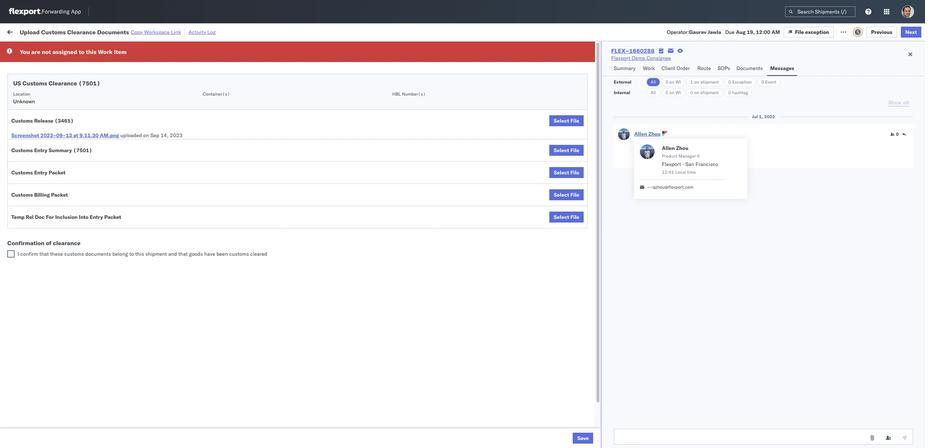 Task type: describe. For each thing, give the bounding box(es) containing it.
select for customs entry packet
[[554, 170, 569, 176]]

5 flex-1846748 from the top
[[557, 136, 595, 143]]

francisco
[[696, 161, 718, 168]]

select for temp rel doc for inclusion into entry packet
[[554, 214, 569, 221]]

at inside @karen hedeerbieke , this is jul 1, 2022 at 6:14 pm
[[658, 158, 662, 163]]

2 vertical spatial packet
[[104, 214, 121, 221]]

4, for second schedule pickup from los angeles, ca button from the top of the page's the schedule pickup from los angeles, ca link
[[210, 104, 215, 111]]

2 gaurav jawla from the top
[[822, 120, 852, 127]]

schedule delivery appointment link for 11:59 pm pst, dec 13, 2022
[[17, 184, 90, 191]]

4 1889466 from the top
[[573, 217, 595, 223]]

1 hlxu6269489, from the top
[[666, 72, 704, 78]]

2 upload customs clearance documents button from the top
[[17, 425, 108, 433]]

cleared
[[250, 251, 267, 258]]

filtered
[[7, 45, 25, 51]]

you are not assigned to this work item
[[20, 48, 127, 56]]

upload customs clearance documents copy workspace link
[[20, 28, 181, 36]]

schedule for second schedule delivery appointment button from the top of the page
[[17, 120, 38, 126]]

hbl
[[392, 91, 401, 97]]

save
[[577, 436, 589, 442]]

client order button
[[659, 62, 695, 76]]

2 vertical spatial jawla
[[840, 120, 852, 127]]

import
[[62, 28, 79, 35]]

resize handle column header for consignee button
[[533, 57, 542, 449]]

schedule pickup from los angeles, ca for the schedule pickup from los angeles, ca link for 1st schedule pickup from los angeles, ca button from the top of the page
[[17, 88, 107, 94]]

test123456 for schedule pickup from los angeles, ca
[[694, 88, 725, 94]]

doc
[[35, 214, 45, 221]]

2 vertical spatial shipment
[[145, 251, 167, 258]]

1 horizontal spatial at
[[154, 28, 158, 35]]

am.png
[[100, 132, 119, 139]]

packet for customs entry packet
[[49, 170, 65, 176]]

schedule pickup from los angeles, ca link for 3rd schedule pickup from los angeles, ca button from the bottom
[[17, 135, 107, 143]]

2 11:59 pm pdt, nov 4, 2022 from the top
[[162, 88, 229, 94]]

ocean fcl for 11:59 pm pdt, nov 4, 2022's schedule delivery appointment link
[[310, 72, 336, 78]]

entry for summary
[[34, 147, 47, 154]]

select file button for customs entry summary (7501)
[[549, 145, 584, 156]]

flexport inside "link"
[[611, 55, 630, 61]]

1 vertical spatial flexport demo consignee
[[377, 233, 436, 239]]

pm for 11:59 pm pdt, nov 4, 2022's schedule delivery appointment link
[[177, 72, 185, 78]]

1 ceau7522281, from the top
[[627, 72, 665, 78]]

lhuu7894563, uetu5238478 for 4:00 pm pst, dec 23, 2022
[[627, 200, 702, 207]]

pickup for 1st schedule pickup from los angeles, ca button from the bottom
[[40, 232, 56, 239]]

(3461)
[[55, 118, 74, 124]]

log
[[207, 29, 216, 35]]

work inside button
[[643, 65, 655, 72]]

and
[[168, 251, 177, 258]]

activity log button
[[189, 28, 216, 36]]

6 flex-1846748 from the top
[[557, 152, 595, 159]]

mbl/mawb
[[694, 59, 719, 64]]

progress
[[115, 45, 133, 51]]

sops button
[[715, 62, 734, 76]]

id
[[555, 59, 559, 64]]

(0)
[[127, 28, 137, 35]]

angeles, for the schedule pickup from los angeles, ca link corresponding to fourth schedule pickup from los angeles, ca button from the top
[[78, 168, 99, 175]]

mbl/mawb numbers button
[[690, 57, 811, 65]]

hashtag
[[732, 90, 748, 95]]

11 resize handle column header from the left
[[907, 57, 915, 449]]

unknown
[[13, 98, 35, 105]]

ca for second schedule pickup from los angeles, ca button from the top of the page
[[100, 104, 107, 110]]

4 hlxu6269489, from the top
[[666, 136, 704, 143]]

select file for customs release (3461)
[[554, 118, 579, 124]]

8:30 pm pst, jan 23, 2023
[[162, 249, 227, 255]]

@karen hedeerbieke button
[[634, 148, 686, 155]]

1 vertical spatial summary
[[49, 147, 72, 154]]

1 ceau7522281, hlxu6269489, hlxu8034992 from the top
[[627, 72, 741, 78]]

entry for packet
[[34, 170, 47, 176]]

confirm delivery button
[[17, 216, 56, 224]]

169
[[176, 28, 186, 35]]

select file for customs entry summary (7501)
[[554, 147, 579, 154]]

1 upload customs clearance documents button from the top
[[17, 152, 108, 160]]

jaehyung
[[822, 442, 843, 448]]

angeles, for the schedule pickup from los angeles, ca link for 1st schedule pickup from los angeles, ca button from the top of the page
[[78, 88, 99, 94]]

6 11:59 from the top
[[162, 233, 176, 239]]

summary button
[[611, 62, 640, 76]]

6 ocean fcl from the top
[[310, 233, 336, 239]]

0 on wi for 0
[[666, 90, 681, 95]]

11:59 pm pst, jan 12, 2023
[[162, 233, 230, 239]]

fcl for the schedule pickup from los angeles, ca link corresponding to 3rd schedule pickup from los angeles, ca button from the bottom
[[326, 136, 336, 143]]

3 resize handle column header from the left
[[298, 57, 306, 449]]

1 customs from the left
[[64, 251, 84, 258]]

4 ceau7522281, from the top
[[627, 136, 665, 143]]

container(s)
[[203, 91, 230, 97]]

fcl for confirm pickup from los angeles, ca "link"
[[326, 201, 336, 207]]

4 flex-1889466 from the top
[[557, 217, 595, 223]]

1 abcdefg78456546 from the top
[[694, 168, 743, 175]]

4, for the schedule pickup from los angeles, ca link corresponding to 3rd schedule pickup from los angeles, ca button from the bottom
[[210, 136, 215, 143]]

status
[[40, 45, 53, 51]]

allen for allen zhou product manager ii flexport • san francisco 12:41 local time
[[662, 145, 675, 152]]

13
[[66, 132, 72, 139]]

angeles, for the schedule pickup from los angeles, ca link corresponding to 3rd schedule pickup from los angeles, ca button from the bottom
[[78, 136, 99, 142]]

0 button
[[890, 132, 899, 137]]

fcl for second schedule pickup from los angeles, ca button from the top of the page's the schedule pickup from los angeles, ca link
[[326, 104, 336, 111]]

consignee inside button
[[443, 59, 464, 64]]

11:59 pm pdt, nov 4, 2022 for the schedule pickup from los angeles, ca link corresponding to 3rd schedule pickup from los angeles, ca button from the bottom
[[162, 136, 229, 143]]

2 schedule delivery appointment link from the top
[[17, 119, 90, 127]]

2 schedule pickup from los angeles, ca button from the top
[[17, 103, 107, 111]]

pm for schedule delivery appointment link related to 8:30 pm pst, jan 23, 2023
[[174, 249, 182, 255]]

my work
[[7, 27, 40, 37]]

767 at risk
[[143, 28, 168, 35]]

4:00 pm pst, dec 23, 2022
[[162, 201, 228, 207]]

flex id button
[[542, 57, 616, 65]]

4 test123456 from the top
[[694, 136, 725, 143]]

screenshot 2023-09-13 at 9.11.30 am.png link
[[11, 132, 119, 139]]

upload customs clearance documents link for 2nd upload customs clearance documents button from the bottom of the page
[[17, 152, 108, 159]]

1 vertical spatial at
[[73, 132, 78, 139]]

pst, for 10:00 pm pst, feb 9, 2023
[[186, 426, 198, 432]]

0 vertical spatial jul
[[752, 114, 758, 120]]

2 flex-1846748 from the top
[[557, 88, 595, 94]]

of
[[46, 240, 51, 247]]

jan for 12,
[[199, 233, 207, 239]]

0 on shipment
[[690, 90, 719, 95]]

4 hlxu8034992 from the top
[[705, 136, 741, 143]]

0 on wi for 1
[[666, 79, 681, 85]]

belong
[[112, 251, 128, 258]]

0 event
[[761, 79, 776, 85]]

flexport inside allen zhou product manager ii flexport • san francisco 12:41 local time
[[662, 161, 681, 168]]

0 inside button
[[896, 132, 899, 137]]

0 vertical spatial upload
[[20, 28, 40, 36]]

sops
[[718, 65, 730, 72]]

appointment for 11:59 pm pst, dec 13, 2022
[[60, 184, 90, 191]]

select file button for temp rel doc for inclusion into entry packet
[[549, 212, 584, 223]]

forwarding app link
[[9, 8, 81, 15]]

2 pdt, from the top
[[186, 88, 198, 94]]

are
[[31, 48, 40, 56]]

inc.
[[414, 426, 422, 432]]

1 vertical spatial to
[[129, 251, 134, 258]]

time
[[687, 170, 696, 175]]

1 vertical spatial upload
[[17, 152, 33, 158]]

3 schedule pickup from los angeles, ca button from the top
[[17, 135, 107, 143]]

2 vertical spatial upload
[[17, 425, 33, 432]]

9,
[[209, 426, 214, 432]]

@karen
[[634, 148, 653, 155]]

from for the schedule pickup from los angeles, ca link for 1st schedule pickup from los angeles, ca button from the top of the page
[[57, 88, 68, 94]]

4, for 11:59 pm pdt, nov 4, 2022's schedule delivery appointment link
[[210, 72, 215, 78]]

1 flex-1846748 from the top
[[557, 72, 595, 78]]

1 test123456 from the top
[[694, 72, 725, 78]]

3 1846748 from the top
[[573, 104, 595, 111]]

pdt, for 11:59 pm pdt, nov 4, 2022's schedule delivery appointment link
[[186, 72, 198, 78]]

clearance
[[53, 240, 81, 247]]

ii
[[697, 154, 700, 159]]

demo123
[[694, 442, 718, 448]]

flex-1989365
[[557, 426, 595, 432]]

schedule pickup from los angeles, ca for the schedule pickup from los angeles, ca link corresponding to fourth schedule pickup from los angeles, ca button from the top
[[17, 168, 107, 175]]

choi
[[845, 442, 855, 448]]

1 on shipment
[[690, 79, 719, 85]]

flex-1893174
[[557, 233, 595, 239]]

los for 1st schedule pickup from los angeles, ca button from the bottom
[[69, 232, 77, 239]]

0 vertical spatial jawla
[[708, 29, 721, 35]]

0 hashtag
[[728, 90, 748, 95]]

8:30
[[162, 249, 173, 255]]

3 flex-1846748 from the top
[[557, 104, 595, 111]]

6 1846748 from the top
[[573, 152, 595, 159]]

activity
[[189, 29, 206, 35]]

test123456 for upload customs clearance documents
[[694, 152, 725, 159]]

select file button for customs entry packet
[[549, 167, 584, 178]]

am
[[772, 29, 780, 35]]

1 1846748 from the top
[[573, 72, 595, 78]]

ocean fcl for the schedule pickup from los angeles, ca link corresponding to 3rd schedule pickup from los angeles, ca button from the bottom
[[310, 136, 336, 143]]

previous button
[[866, 27, 898, 37]]

2 customs from the left
[[229, 251, 249, 258]]

schedule for second schedule pickup from los angeles, ca button from the top of the page
[[17, 104, 38, 110]]

1 that from the left
[[39, 251, 49, 258]]

10:00 pm pst, feb 9, 2023
[[162, 426, 228, 432]]

1 1889466 from the top
[[573, 168, 595, 175]]

route button
[[695, 62, 715, 76]]

1 flex-1889466 from the top
[[557, 168, 595, 175]]

assigned
[[52, 48, 77, 56]]

aug
[[736, 29, 746, 35]]

hlxu8034992 for schedule delivery appointment
[[705, 120, 741, 126]]

10:00
[[162, 426, 176, 432]]

schedule for 1st schedule pickup from los angeles, ca button from the bottom
[[17, 232, 38, 239]]

2 nov from the top
[[199, 88, 209, 94]]

23, for 2022
[[206, 201, 214, 207]]

work
[[21, 27, 40, 37]]

11:59 for schedule delivery appointment link associated with 11:59 pm pst, dec 13, 2022
[[162, 184, 176, 191]]

all for internal
[[651, 90, 656, 95]]

2 flex-1889466 from the top
[[557, 184, 595, 191]]

sep
[[150, 132, 159, 139]]

ceau7522281, hlxu6269489, hlxu8034992 for schedule delivery appointment
[[627, 120, 741, 126]]

copy
[[131, 29, 143, 35]]

status : ready for work, blocked, in progress
[[40, 45, 133, 51]]

messages
[[770, 65, 794, 72]]

select file for customs billing packet
[[554, 192, 579, 198]]

schedule pickup from los angeles, ca link for 1st schedule pickup from los angeles, ca button from the top of the page
[[17, 87, 107, 94]]

3 1889466 from the top
[[573, 201, 595, 207]]

0 vertical spatial 1,
[[759, 114, 763, 120]]

Search Shipments (/) text field
[[785, 6, 856, 17]]

into
[[79, 214, 89, 221]]

2023 for 10:00 pm pst, feb 9, 2023
[[215, 426, 228, 432]]

ceau7522281, for schedule delivery appointment
[[627, 120, 665, 126]]

resize handle column header for workitem button
[[148, 57, 157, 449]]

confirmation of clearance
[[7, 240, 81, 247]]

resize handle column header for client name button
[[431, 57, 439, 449]]

track
[[194, 28, 206, 35]]

2 11:59 from the top
[[162, 88, 176, 94]]

0 vertical spatial work
[[80, 28, 93, 35]]

client for client order
[[662, 65, 675, 72]]

schedule delivery appointment for 11:59 pm pst, dec 13, 2022
[[17, 184, 90, 191]]

uetu5238478 for 4:00 pm pst, dec 23, 2022
[[666, 200, 702, 207]]

2 schedule delivery appointment from the top
[[17, 120, 90, 126]]

pickup for 1st schedule pickup from los angeles, ca button from the top of the page
[[40, 88, 56, 94]]

5 schedule pickup from los angeles, ca button from the top
[[17, 232, 107, 240]]

pdt, for the schedule pickup from los angeles, ca link corresponding to 3rd schedule pickup from los angeles, ca button from the bottom
[[186, 136, 198, 143]]

test123456 for schedule delivery appointment
[[694, 120, 725, 127]]

5 1846748 from the top
[[573, 136, 595, 143]]

1 lhuu7894563, from the top
[[627, 168, 665, 175]]

schedule delivery appointment link for 8:30 pm pst, jan 23, 2023
[[17, 248, 90, 255]]

demo inside "link"
[[632, 55, 645, 61]]

schedule for schedule delivery appointment button for 11:59 pm pst, dec 13, 2022
[[17, 184, 38, 191]]

allen zhou
[[634, 131, 661, 137]]

lhuu7894563, for 4:00 pm pst, dec 23, 2022
[[627, 200, 665, 207]]

4 1846748 from the top
[[573, 120, 595, 127]]

schedule delivery appointment for 11:59 pm pdt, nov 4, 2022
[[17, 71, 90, 78]]

2 1889466 from the top
[[573, 184, 595, 191]]

jaehyung choi - test destination agent
[[822, 442, 914, 448]]

agent
[[900, 442, 914, 448]]

numbers for container numbers
[[648, 59, 666, 64]]

forwarding
[[42, 8, 70, 15]]

external
[[614, 79, 632, 85]]

11:59 for second schedule pickup from los angeles, ca button from the top of the page's the schedule pickup from los angeles, ca link
[[162, 104, 176, 111]]

2 vertical spatial this
[[135, 251, 144, 258]]

flex id
[[545, 59, 559, 64]]

documents inside "button"
[[737, 65, 763, 72]]

0 horizontal spatial to
[[79, 48, 84, 56]]

2 schedule delivery appointment button from the top
[[17, 119, 90, 127]]

2 appointment from the top
[[60, 120, 90, 126]]



Task type: vqa. For each thing, say whether or not it's contained in the screenshot.
the topmost "Documents"
no



Task type: locate. For each thing, give the bounding box(es) containing it.
3 lhuu7894563, uetu5238478 from the top
[[627, 200, 702, 207]]

9 resize handle column header from the left
[[809, 57, 818, 449]]

5 fcl from the top
[[326, 201, 336, 207]]

flex-1989365 button
[[545, 424, 597, 434], [545, 424, 597, 434]]

0 horizontal spatial jul
[[634, 158, 640, 163]]

i
[[18, 251, 19, 258]]

hlxu6269489, for schedule delivery appointment
[[666, 120, 704, 126]]

flex-1911408
[[557, 442, 595, 448]]

0 vertical spatial demo
[[632, 55, 645, 61]]

3 hlxu6269489, from the top
[[666, 120, 704, 126]]

order
[[677, 65, 690, 72]]

1 vertical spatial allen
[[662, 145, 675, 152]]

0 vertical spatial abcdefg78456546
[[694, 168, 743, 175]]

3 flex-1889466 from the top
[[557, 201, 595, 207]]

1 vertical spatial jan
[[196, 249, 204, 255]]

2 all button from the top
[[647, 88, 660, 97]]

lhuu7894563, uetu5238478 down 6:14
[[627, 168, 702, 175]]

2 lhuu7894563, uetu5238478 from the top
[[627, 184, 702, 191]]

work button
[[640, 62, 659, 76]]

pickup inside confirm pickup from los angeles, ca "link"
[[37, 200, 53, 207]]

lhuu7894563, uetu5238478 for 11:59 pm pst, dec 13, 2022
[[627, 184, 702, 191]]

2 horizontal spatial at
[[658, 158, 662, 163]]

pst, for 11:59 pm pst, jan 12, 2023
[[186, 233, 198, 239]]

angeles, up 9.11.30
[[78, 104, 99, 110]]

schedule for 1st schedule pickup from los angeles, ca button from the top of the page
[[17, 88, 38, 94]]

1 vertical spatial demo
[[397, 233, 411, 239]]

zhou
[[648, 131, 661, 137], [676, 145, 688, 152]]

0 vertical spatial lhuu7894563, uetu5238478
[[627, 168, 702, 175]]

1 horizontal spatial to
[[129, 251, 134, 258]]

nov for the schedule pickup from los angeles, ca link corresponding to 3rd schedule pickup from los angeles, ca button from the bottom
[[199, 136, 209, 143]]

6 schedule from the top
[[17, 168, 38, 175]]

schedule delivery appointment button for 11:59 pm pst, dec 13, 2022
[[17, 184, 90, 192]]

to right belong
[[129, 251, 134, 258]]

angeles, down 9.11.30
[[78, 168, 99, 175]]

4 schedule pickup from los angeles, ca from the top
[[17, 168, 107, 175]]

Search Work text field
[[679, 26, 759, 37]]

feb
[[199, 426, 208, 432]]

los inside confirm pickup from los angeles, ca "link"
[[66, 200, 74, 207]]

shipment left and
[[145, 251, 167, 258]]

5 select from the top
[[554, 214, 569, 221]]

flex-1893174 button
[[545, 231, 597, 241], [545, 231, 597, 241]]

2 vertical spatial gaurav
[[822, 120, 838, 127]]

3 nov from the top
[[199, 104, 209, 111]]

ocean fcl
[[310, 72, 336, 78], [310, 104, 336, 111], [310, 136, 336, 143], [310, 184, 336, 191], [310, 201, 336, 207], [310, 233, 336, 239]]

select for customs release (3461)
[[554, 118, 569, 124]]

packet down customs entry summary (7501) on the left top
[[49, 170, 65, 176]]

1 vertical spatial zhou
[[676, 145, 688, 152]]

7 schedule from the top
[[17, 184, 38, 191]]

: for status
[[53, 45, 54, 51]]

select for customs billing packet
[[554, 192, 569, 198]]

2 upload customs clearance documents from the top
[[17, 425, 108, 432]]

schedule delivery appointment button up us customs clearance (7501)
[[17, 71, 90, 79]]

schedule delivery appointment link down of
[[17, 248, 90, 255]]

schedule pickup from los angeles, ca link up clearance
[[17, 232, 107, 239]]

file for customs entry packet
[[571, 170, 579, 176]]

shipment up 0 on shipment
[[700, 79, 719, 85]]

1 pdt, from the top
[[186, 72, 198, 78]]

confirm inside "link"
[[17, 200, 35, 207]]

flex-1846748
[[557, 72, 595, 78], [557, 88, 595, 94], [557, 104, 595, 111], [557, 120, 595, 127], [557, 136, 595, 143], [557, 152, 595, 159]]

nov for 11:59 pm pdt, nov 4, 2022's schedule delivery appointment link
[[199, 72, 209, 78]]

angeles, up the into
[[75, 200, 96, 207]]

angeles, right 13
[[78, 136, 99, 142]]

ca for 1st schedule pickup from los angeles, ca button from the bottom
[[100, 232, 107, 239]]

1 vertical spatial client
[[662, 65, 675, 72]]

1 : from the left
[[53, 45, 54, 51]]

1 vertical spatial gaurav
[[822, 72, 838, 78]]

0 vertical spatial flexport demo consignee
[[611, 55, 671, 61]]

2 vertical spatial lhuu7894563, uetu5238478
[[627, 200, 702, 207]]

2023 for 11:59 pm pst, jan 12, 2023
[[217, 233, 230, 239]]

client for client name
[[377, 59, 388, 64]]

snooze
[[274, 59, 289, 64]]

work down container numbers
[[643, 65, 655, 72]]

2022 inside @karen hedeerbieke , this is jul 1, 2022 at 6:14 pm
[[646, 158, 657, 163]]

hlxu8034992 for schedule pickup from los angeles, ca
[[705, 88, 741, 94]]

appointment down workitem button
[[60, 71, 90, 78]]

3 uetu5238478 from the top
[[666, 200, 702, 207]]

2 1846748 from the top
[[573, 88, 595, 94]]

confirmation
[[7, 240, 44, 247]]

customs down clearance
[[64, 251, 84, 258]]

schedule pickup from los angeles, ca up customs entry summary (7501) on the left top
[[17, 136, 107, 142]]

resize handle column header
[[148, 57, 157, 449], [262, 57, 271, 449], [298, 57, 306, 449], [364, 57, 373, 449], [431, 57, 439, 449], [533, 57, 542, 449], [615, 57, 624, 449], [681, 57, 690, 449], [809, 57, 818, 449], [876, 57, 885, 449], [907, 57, 915, 449]]

3 ceau7522281, from the top
[[627, 120, 665, 126]]

bosch
[[377, 72, 391, 78], [443, 72, 458, 78], [377, 88, 391, 94], [377, 104, 391, 111], [443, 104, 458, 111], [377, 136, 391, 143], [443, 136, 458, 143], [377, 184, 391, 191], [443, 184, 458, 191], [377, 201, 391, 207], [443, 201, 458, 207]]

0 horizontal spatial summary
[[49, 147, 72, 154]]

0 vertical spatial this
[[86, 48, 96, 56]]

pickup up the release on the left top of the page
[[40, 104, 56, 110]]

pst, up 8:30 pm pst, jan 23, 2023
[[186, 233, 198, 239]]

file for customs entry summary (7501)
[[571, 147, 579, 154]]

0 vertical spatial uetu5238478
[[666, 168, 702, 175]]

schedule delivery appointment button up 2023-
[[17, 119, 90, 127]]

schedule pickup from los angeles, ca link
[[17, 87, 107, 94], [17, 103, 107, 111], [17, 135, 107, 143], [17, 168, 107, 175], [17, 232, 107, 239]]

1 confirm from the top
[[17, 200, 35, 207]]

1846748
[[573, 72, 595, 78], [573, 88, 595, 94], [573, 104, 595, 111], [573, 120, 595, 127], [573, 136, 595, 143], [573, 152, 595, 159]]

is
[[699, 148, 703, 155]]

customs
[[64, 251, 84, 258], [229, 251, 249, 258]]

23, right goods
[[205, 249, 213, 255]]

0 vertical spatial 23,
[[206, 201, 214, 207]]

pickup up of
[[40, 232, 56, 239]]

resize handle column header for mbl/mawb numbers 'button'
[[809, 57, 818, 449]]

los for 3rd schedule pickup from los angeles, ca button from the bottom
[[69, 136, 77, 142]]

1 horizontal spatial customs
[[229, 251, 249, 258]]

0 vertical spatial summary
[[614, 65, 636, 72]]

2 parties
[[634, 139, 656, 144]]

file exception
[[800, 28, 834, 35], [795, 29, 829, 35]]

los up the (3461)
[[69, 104, 77, 110]]

2023 right 12,
[[217, 233, 230, 239]]

jan left have on the left bottom of the page
[[196, 249, 204, 255]]

1 horizontal spatial jul
[[752, 114, 758, 120]]

angeles, down workitem button
[[78, 88, 99, 94]]

0 vertical spatial flexport
[[611, 55, 630, 61]]

2023-
[[40, 132, 56, 139]]

1 hlxu8034992 from the top
[[705, 72, 741, 78]]

2 lhuu7894563, from the top
[[627, 184, 665, 191]]

1, down @karen
[[641, 158, 645, 163]]

you
[[20, 48, 30, 56]]

1 gaurav jawla from the top
[[822, 72, 852, 78]]

3 lhuu7894563, from the top
[[627, 200, 665, 207]]

documents
[[97, 28, 129, 36], [737, 65, 763, 72], [81, 152, 108, 158], [81, 425, 108, 432]]

pickup for confirm pickup from los angeles, ca button
[[37, 200, 53, 207]]

summary down 09-
[[49, 147, 72, 154]]

entry up customs billing packet
[[34, 170, 47, 176]]

dec for 23,
[[196, 201, 205, 207]]

: right not
[[53, 45, 54, 51]]

inclusion
[[55, 214, 78, 221]]

lhuu7894563, uetu5238478 down the ~~qzhou@flexport.com
[[627, 200, 702, 207]]

23, for 2023
[[205, 249, 213, 255]]

upload
[[20, 28, 40, 36], [17, 152, 33, 158], [17, 425, 33, 432]]

schedule delivery appointment link up us customs clearance (7501)
[[17, 71, 90, 78]]

los down us customs clearance (7501)
[[69, 88, 77, 94]]

ceau7522281, for schedule pickup from los angeles, ca
[[627, 88, 665, 94]]

1 vertical spatial shipment
[[700, 90, 719, 95]]

to right for
[[79, 48, 84, 56]]

appointment
[[60, 71, 90, 78], [60, 120, 90, 126], [60, 184, 90, 191], [60, 248, 90, 255]]

previous
[[871, 29, 892, 35]]

lululemon usa inc. test
[[377, 426, 435, 432]]

appointment up 13
[[60, 120, 90, 126]]

work left item
[[98, 48, 113, 56]]

1 vertical spatial all button
[[647, 88, 660, 97]]

resize handle column header for container numbers button
[[681, 57, 690, 449]]

3 hlxu8034992 from the top
[[705, 120, 741, 126]]

been
[[216, 251, 228, 258]]

clearance
[[67, 28, 96, 36], [49, 80, 77, 87], [57, 152, 80, 158], [57, 425, 80, 432]]

schedule delivery appointment button down of
[[17, 248, 90, 256]]

0 vertical spatial client
[[377, 59, 388, 64]]

0 horizontal spatial demo
[[397, 233, 411, 239]]

0 horizontal spatial this
[[86, 48, 96, 56]]

2 vertical spatial abcdefg78456546
[[694, 201, 743, 207]]

my
[[7, 27, 19, 37]]

entry down 2023-
[[34, 147, 47, 154]]

0 vertical spatial at
[[154, 28, 158, 35]]

client inside button
[[377, 59, 388, 64]]

next button
[[901, 27, 922, 37]]

2 confirm from the top
[[17, 216, 35, 223]]

los right 09-
[[69, 136, 77, 142]]

packet up "confirm pickup from los angeles, ca"
[[51, 192, 68, 198]]

1,
[[759, 114, 763, 120], [641, 158, 645, 163]]

2 ceau7522281, from the top
[[627, 88, 665, 94]]

(7501) for us customs clearance (7501)
[[79, 80, 100, 87]]

from down us customs clearance (7501)
[[57, 88, 68, 94]]

schedule pickup from los angeles, ca button down temp rel doc for inclusion into entry packet
[[17, 232, 107, 240]]

confirm pickup from los angeles, ca button
[[17, 200, 104, 208]]

at right 13
[[73, 132, 78, 139]]

pickup up customs entry summary (7501) on the left top
[[40, 136, 56, 142]]

hlxu6269489, for schedule pickup from los angeles, ca
[[666, 88, 704, 94]]

delivery for 11:59 pm pdt, nov 4, 2022
[[40, 71, 59, 78]]

pickup down billing
[[37, 200, 53, 207]]

23,
[[206, 201, 214, 207], [205, 249, 213, 255]]

1 resize handle column header from the left
[[148, 57, 157, 449]]

that down confirmation of clearance
[[39, 251, 49, 258]]

schedule delivery appointment up 2023-
[[17, 120, 90, 126]]

pickup for 3rd schedule pickup from los angeles, ca button from the bottom
[[40, 136, 56, 142]]

shipment for 1 on shipment
[[700, 79, 719, 85]]

that right and
[[178, 251, 188, 258]]

4,
[[210, 72, 215, 78], [210, 88, 215, 94], [210, 104, 215, 111], [210, 136, 215, 143]]

1 horizontal spatial demo
[[632, 55, 645, 61]]

4 select file button from the top
[[549, 190, 584, 201]]

1 all button from the top
[[647, 78, 660, 87]]

1 vertical spatial confirm
[[17, 216, 35, 223]]

1 vertical spatial packet
[[51, 192, 68, 198]]

customs right been
[[229, 251, 249, 258]]

1 vertical spatial entry
[[34, 170, 47, 176]]

documents button
[[734, 62, 767, 76]]

1
[[690, 79, 693, 85]]

flex-1846748 button
[[545, 70, 597, 80], [545, 70, 597, 80], [545, 86, 597, 96], [545, 86, 597, 96], [545, 102, 597, 112], [545, 102, 597, 112], [545, 118, 597, 128], [545, 118, 597, 128], [545, 134, 597, 145], [545, 134, 597, 145], [545, 150, 597, 161], [545, 150, 597, 161]]

0 vertical spatial gaurav
[[689, 29, 707, 35]]

0 vertical spatial allen
[[634, 131, 647, 137]]

2 hlxu8034992 from the top
[[705, 88, 741, 94]]

1 wi from the top
[[676, 79, 681, 85]]

allen up 2 parties button
[[634, 131, 647, 137]]

from inside "link"
[[54, 200, 65, 207]]

schedule pickup from los angeles, ca down us customs clearance (7501)
[[17, 88, 107, 94]]

next
[[906, 29, 917, 35]]

0 vertical spatial packet
[[49, 170, 65, 176]]

los for fourth schedule pickup from los angeles, ca button from the top
[[69, 168, 77, 175]]

11:59 pm pst, dec 13, 2022
[[162, 184, 232, 191]]

blocked,
[[90, 45, 108, 51]]

1 horizontal spatial 1,
[[759, 114, 763, 120]]

angeles, for 1st schedule pickup from los angeles, ca button from the bottom's the schedule pickup from los angeles, ca link
[[78, 232, 99, 239]]

summary
[[614, 65, 636, 72], [49, 147, 72, 154]]

1 vertical spatial dec
[[196, 201, 205, 207]]

test
[[424, 426, 435, 432]]

zhou up "manager"
[[676, 145, 688, 152]]

app
[[71, 8, 81, 15]]

upload customs clearance documents link for second upload customs clearance documents button from the top of the page
[[17, 425, 108, 432]]

2 upload customs clearance documents link from the top
[[17, 425, 108, 432]]

--
[[443, 426, 449, 432]]

1 upload customs clearance documents from the top
[[17, 152, 108, 158]]

(7501) down workitem button
[[79, 80, 100, 87]]

1 vertical spatial jul
[[634, 158, 640, 163]]

from down customs entry summary (7501) on the left top
[[57, 168, 68, 175]]

los up inclusion
[[66, 200, 74, 207]]

schedule pickup from los angeles, ca button down us customs clearance (7501)
[[17, 87, 107, 95]]

packet right the into
[[104, 214, 121, 221]]

4 schedule delivery appointment from the top
[[17, 248, 90, 255]]

2 vertical spatial uetu5238478
[[666, 200, 702, 207]]

schedule pickup from los angeles, ca button down customs entry summary (7501) on the left top
[[17, 168, 107, 176]]

3 ceau7522281, hlxu6269489, hlxu8034992 from the top
[[627, 120, 741, 126]]

work right import
[[80, 28, 93, 35]]

for
[[46, 214, 54, 221]]

pst, for 8:30 pm pst, jan 23, 2023
[[183, 249, 194, 255]]

11:59 pm pdt, nov 4, 2022 for 11:59 pm pdt, nov 4, 2022's schedule delivery appointment link
[[162, 72, 229, 78]]

appointment for 8:30 pm pst, jan 23, 2023
[[60, 248, 90, 255]]

1 horizontal spatial :
[[170, 45, 171, 51]]

delivery inside button
[[37, 216, 56, 223]]

2 schedule pickup from los angeles, ca link from the top
[[17, 103, 107, 111]]

3 select file button from the top
[[549, 167, 584, 178]]

1 select from the top
[[554, 118, 569, 124]]

3 pdt, from the top
[[186, 104, 198, 111]]

confirm pickup from los angeles, ca link
[[17, 200, 104, 207]]

confirm for confirm delivery
[[17, 216, 35, 223]]

7 resize handle column header from the left
[[615, 57, 624, 449]]

1 fcl from the top
[[326, 72, 336, 78]]

angeles, down the into
[[78, 232, 99, 239]]

0 vertical spatial upload customs clearance documents link
[[17, 152, 108, 159]]

uetu5238478 down the ~~qzhou@flexport.com
[[666, 200, 702, 207]]

us customs clearance (7501)
[[13, 80, 100, 87]]

0 vertical spatial jan
[[199, 233, 207, 239]]

5 select file button from the top
[[549, 212, 584, 223]]

schedule pickup from los angeles, ca down customs entry summary (7501) on the left top
[[17, 168, 107, 175]]

workitem button
[[4, 57, 150, 65]]

(7501) down 9.11.30
[[73, 147, 92, 154]]

2 vertical spatial flexport
[[377, 233, 396, 239]]

select file for customs entry packet
[[554, 170, 579, 176]]

confirm for confirm pickup from los angeles, ca
[[17, 200, 35, 207]]

2 horizontal spatial work
[[643, 65, 655, 72]]

mode
[[310, 59, 321, 64]]

schedule pickup from los angeles, ca for 1st schedule pickup from los angeles, ca button from the bottom's the schedule pickup from los angeles, ca link
[[17, 232, 107, 239]]

1 vertical spatial work
[[98, 48, 113, 56]]

i confirm that these customs documents belong to this shipment and that goods have been customs cleared
[[18, 251, 267, 258]]

schedule pickup from los angeles, ca link for 1st schedule pickup from los angeles, ca button from the bottom
[[17, 232, 107, 239]]

confirm
[[20, 251, 38, 258]]

(7501) for customs entry summary (7501)
[[73, 147, 92, 154]]

dec down 11:59 pm pst, dec 13, 2022
[[196, 201, 205, 207]]

summary inside button
[[614, 65, 636, 72]]

1 vertical spatial gaurav jawla
[[822, 120, 852, 127]]

1 vertical spatial all
[[651, 90, 656, 95]]

3 11:59 from the top
[[162, 104, 176, 111]]

abcdefg78456546 for 11:59 pm pst, dec 13, 2022
[[694, 184, 743, 191]]

09-
[[56, 132, 66, 139]]

pst, for 4:00 pm pst, dec 23, 2022
[[183, 201, 194, 207]]

from up clearance
[[57, 232, 68, 239]]

schedule pickup from los angeles, ca up clearance
[[17, 232, 107, 239]]

flexport. image
[[9, 8, 42, 15]]

pst, right and
[[183, 249, 194, 255]]

lhuu7894563, down @karen
[[627, 168, 665, 175]]

schedule delivery appointment button for 8:30 pm pst, jan 23, 2023
[[17, 248, 90, 256]]

from up the (3461)
[[57, 104, 68, 110]]

0 vertical spatial gaurav jawla
[[822, 72, 852, 78]]

file for temp rel doc for inclusion into entry packet
[[571, 214, 579, 221]]

dec for 13,
[[199, 184, 208, 191]]

delivery
[[40, 71, 59, 78], [40, 120, 59, 126], [40, 184, 59, 191], [37, 216, 56, 223], [40, 248, 59, 255]]

demu1232567
[[627, 442, 664, 448]]

schedule for schedule delivery appointment button associated with 8:30 pm pst, jan 23, 2023
[[17, 248, 38, 255]]

los for second schedule pickup from los angeles, ca button from the top of the page
[[69, 104, 77, 110]]

fcl
[[326, 72, 336, 78], [326, 104, 336, 111], [326, 136, 336, 143], [326, 184, 336, 191], [326, 201, 336, 207], [326, 233, 336, 239]]

confirm delivery
[[17, 216, 56, 223]]

3 11:59 pm pdt, nov 4, 2022 from the top
[[162, 104, 229, 111]]

screenshot
[[11, 132, 39, 139]]

1 horizontal spatial flexport demo consignee
[[611, 55, 671, 61]]

messages button
[[767, 62, 797, 76]]

allen up product
[[662, 145, 675, 152]]

0 vertical spatial upload customs clearance documents button
[[17, 152, 108, 160]]

hlxu6269489, for upload customs clearance documents
[[666, 152, 704, 159]]

2 select from the top
[[554, 147, 569, 154]]

angeles, for confirm pickup from los angeles, ca "link"
[[75, 200, 96, 207]]

zhou inside allen zhou product manager ii flexport • san francisco 12:41 local time
[[676, 145, 688, 152]]

2 vertical spatial at
[[658, 158, 662, 163]]

upload customs clearance documents for 2nd upload customs clearance documents button from the bottom of the page
[[17, 152, 108, 158]]

numbers inside container numbers button
[[648, 59, 666, 64]]

angeles, inside confirm pickup from los angeles, ca "link"
[[75, 200, 96, 207]]

0 vertical spatial dec
[[199, 184, 208, 191]]

screenshot 2023-09-13 at 9.11.30 am.png uploaded on sep 14, 2023
[[11, 132, 183, 139]]

@karen hedeerbieke , this is jul 1, 2022 at 6:14 pm
[[634, 148, 703, 163]]

file for customs release (3461)
[[571, 118, 579, 124]]

2 4, from the top
[[210, 88, 215, 94]]

from for confirm pickup from los angeles, ca "link"
[[54, 200, 65, 207]]

1 vertical spatial (7501)
[[73, 147, 92, 154]]

3 select file from the top
[[554, 170, 579, 176]]

allen inside allen zhou product manager ii flexport • san francisco 12:41 local time
[[662, 145, 675, 152]]

1 vertical spatial wi
[[676, 90, 681, 95]]

1 horizontal spatial zhou
[[676, 145, 688, 152]]

consignee inside "link"
[[647, 55, 671, 61]]

from up temp rel doc for inclusion into entry packet
[[54, 200, 65, 207]]

schedule pickup from los angeles, ca for the schedule pickup from los angeles, ca link corresponding to 3rd schedule pickup from los angeles, ca button from the bottom
[[17, 136, 107, 142]]

3 schedule pickup from los angeles, ca link from the top
[[17, 135, 107, 143]]

1, inside @karen hedeerbieke , this is jul 1, 2022 at 6:14 pm
[[641, 158, 645, 163]]

entry right the into
[[90, 214, 103, 221]]

0 horizontal spatial work
[[80, 28, 93, 35]]

release
[[34, 118, 53, 124]]

pickup down us customs clearance (7501)
[[40, 88, 56, 94]]

6 fcl from the top
[[326, 233, 336, 239]]

1 horizontal spatial summary
[[614, 65, 636, 72]]

1 vertical spatial 0 on wi
[[666, 90, 681, 95]]

ocean fcl for confirm pickup from los angeles, ca "link"
[[310, 201, 336, 207]]

from for the schedule pickup from los angeles, ca link corresponding to fourth schedule pickup from los angeles, ca button from the top
[[57, 168, 68, 175]]

schedule pickup from los angeles, ca button up the (3461)
[[17, 103, 107, 111]]

2 fcl from the top
[[326, 104, 336, 111]]

these
[[50, 251, 63, 258]]

from right 2023-
[[57, 136, 68, 142]]

los down customs entry summary (7501) on the left top
[[69, 168, 77, 175]]

1 lhuu7894563, uetu5238478 from the top
[[627, 168, 702, 175]]

0 vertical spatial entry
[[34, 147, 47, 154]]

2 that from the left
[[178, 251, 188, 258]]

4 select file from the top
[[554, 192, 579, 198]]

file for customs billing packet
[[571, 192, 579, 198]]

0 horizontal spatial :
[[53, 45, 54, 51]]

10 resize handle column header from the left
[[876, 57, 885, 449]]

schedule for 3rd schedule pickup from los angeles, ca button from the bottom
[[17, 136, 38, 142]]

0 horizontal spatial that
[[39, 251, 49, 258]]

4 schedule pickup from los angeles, ca button from the top
[[17, 168, 107, 176]]

pst, left feb
[[186, 426, 198, 432]]

1989365
[[573, 426, 595, 432]]

numbers
[[648, 59, 666, 64], [720, 59, 738, 64]]

schedule pickup from los angeles, ca link down customs entry summary (7501) on the left top
[[17, 168, 107, 175]]

select for customs entry summary (7501)
[[554, 147, 569, 154]]

0 vertical spatial wi
[[676, 79, 681, 85]]

appointment down clearance
[[60, 248, 90, 255]]

schedule delivery appointment button up billing
[[17, 184, 90, 192]]

ca inside confirm pickup from los angeles, ca "link"
[[97, 200, 104, 207]]

ceau7522281, hlxu6269489, hlxu8034992 for upload customs clearance documents
[[627, 152, 741, 159]]

at left risk
[[154, 28, 158, 35]]

1 vertical spatial 23,
[[205, 249, 213, 255]]

client inside button
[[662, 65, 675, 72]]

1 schedule pickup from los angeles, ca button from the top
[[17, 87, 107, 95]]

2 schedule pickup from los angeles, ca from the top
[[17, 104, 107, 110]]

client
[[377, 59, 388, 64], [662, 65, 675, 72]]

1 schedule delivery appointment from the top
[[17, 71, 90, 78]]

numbers for mbl/mawb numbers
[[720, 59, 738, 64]]

1911408
[[573, 442, 595, 448]]

0 horizontal spatial at
[[73, 132, 78, 139]]

pm for schedule delivery appointment link associated with 11:59 pm pst, dec 13, 2022
[[177, 184, 185, 191]]

uploaded
[[120, 132, 142, 139]]

1 horizontal spatial that
[[178, 251, 188, 258]]

hlxu8034992 for upload customs clearance documents
[[705, 152, 741, 159]]

23, down the 13, at the top of page
[[206, 201, 214, 207]]

4 4, from the top
[[210, 136, 215, 143]]

this inside @karen hedeerbieke , this is jul 1, 2022 at 6:14 pm
[[689, 148, 697, 155]]

0 horizontal spatial 1,
[[641, 158, 645, 163]]

schedule delivery appointment down of
[[17, 248, 90, 255]]

client name button
[[373, 57, 432, 65]]

pdt, for second schedule pickup from los angeles, ca button from the top of the page's the schedule pickup from los angeles, ca link
[[186, 104, 198, 111]]

uetu5238478 down local
[[666, 184, 702, 191]]

None checkbox
[[7, 251, 15, 258]]

shipment
[[700, 79, 719, 85], [700, 90, 719, 95], [145, 251, 167, 258]]

lhuu7894563, uetu5238478 down the 12:41
[[627, 184, 702, 191]]

2 vertical spatial work
[[643, 65, 655, 72]]

1 schedule delivery appointment button from the top
[[17, 71, 90, 79]]

pickup down customs entry summary (7501) on the left top
[[40, 168, 56, 175]]

lhuu7894563, down the ~~qzhou@flexport.com
[[627, 200, 665, 207]]

1 nov from the top
[[199, 72, 209, 78]]

0 vertical spatial (7501)
[[79, 80, 100, 87]]

11:59 for 11:59 pm pdt, nov 4, 2022's schedule delivery appointment link
[[162, 72, 176, 78]]

flex-1889466
[[557, 168, 595, 175], [557, 184, 595, 191], [557, 201, 595, 207], [557, 217, 595, 223]]

3 schedule delivery appointment link from the top
[[17, 184, 90, 191]]

at left 6:14
[[658, 158, 662, 163]]

1 vertical spatial upload customs clearance documents
[[17, 425, 108, 432]]

delivery for 8:30 pm pst, jan 23, 2023
[[40, 248, 59, 255]]

2022
[[216, 72, 229, 78], [216, 88, 229, 94], [216, 104, 229, 111], [764, 114, 775, 120], [216, 136, 229, 143], [646, 158, 657, 163], [219, 184, 232, 191], [216, 201, 228, 207]]

schedule pickup from los angeles, ca link up customs entry summary (7501) on the left top
[[17, 135, 107, 143]]

4 ceau7522281, hlxu6269489, hlxu8034992 from the top
[[627, 136, 741, 143]]

schedule pickup from los angeles, ca link down us customs clearance (7501)
[[17, 87, 107, 94]]

select file button for customs billing packet
[[549, 190, 584, 201]]

shipment down 1 on shipment
[[700, 90, 719, 95]]

0 vertical spatial 0 on wi
[[666, 79, 681, 85]]

9.11.30
[[80, 132, 99, 139]]

1 vertical spatial uetu5238478
[[666, 184, 702, 191]]

: left no
[[170, 45, 171, 51]]

client left the name
[[377, 59, 388, 64]]

all button for external
[[647, 78, 660, 87]]

4 resize handle column header from the left
[[364, 57, 373, 449]]

2023 right 14,
[[170, 132, 183, 139]]

uetu5238478 for 11:59 pm pst, dec 13, 2022
[[666, 184, 702, 191]]

customs entry packet
[[11, 170, 65, 176]]

pickup for fourth schedule pickup from los angeles, ca button from the top
[[40, 168, 56, 175]]

schedule pickup from los angeles, ca button up customs entry summary (7501) on the left top
[[17, 135, 107, 143]]

pm for the schedule pickup from los angeles, ca link corresponding to 3rd schedule pickup from los angeles, ca button from the bottom
[[177, 136, 185, 143]]

1 horizontal spatial numbers
[[720, 59, 738, 64]]

allen zhou button
[[634, 131, 661, 137]]

uetu5238478
[[666, 168, 702, 175], [666, 184, 702, 191], [666, 200, 702, 207]]

exception
[[810, 28, 834, 35], [805, 29, 829, 35]]

2 vertical spatial lhuu7894563,
[[627, 200, 665, 207]]

ca for confirm pickup from los angeles, ca button
[[97, 200, 104, 207]]

5 hlxu6269489, from the top
[[666, 152, 704, 159]]

11:59 for the schedule pickup from los angeles, ca link corresponding to 3rd schedule pickup from los angeles, ca button from the bottom
[[162, 136, 176, 143]]

los up clearance
[[69, 232, 77, 239]]

2 select file from the top
[[554, 147, 579, 154]]

1 uetu5238478 from the top
[[666, 168, 702, 175]]

0 vertical spatial zhou
[[648, 131, 661, 137]]

2 vertical spatial entry
[[90, 214, 103, 221]]

schedule pickup from los angeles, ca up the (3461)
[[17, 104, 107, 110]]

workspace
[[144, 29, 170, 35]]

2 test123456 from the top
[[694, 88, 725, 94]]

(7501)
[[79, 80, 100, 87], [73, 147, 92, 154]]

5 schedule from the top
[[17, 136, 38, 142]]

2 horizontal spatial this
[[689, 148, 697, 155]]

route
[[698, 65, 711, 72]]

0 vertical spatial upload customs clearance documents
[[17, 152, 108, 158]]

1 horizontal spatial allen
[[662, 145, 675, 152]]

1 horizontal spatial work
[[98, 48, 113, 56]]

1 all from the top
[[651, 79, 656, 85]]

2 all from the top
[[651, 90, 656, 95]]

ocean fcl for schedule delivery appointment link associated with 11:59 pm pst, dec 13, 2022
[[310, 184, 336, 191]]

jul inside @karen hedeerbieke , this is jul 1, 2022 at 6:14 pm
[[634, 158, 640, 163]]

from for second schedule pickup from los angeles, ca button from the top of the page's the schedule pickup from los angeles, ca link
[[57, 104, 68, 110]]

demo
[[632, 55, 645, 61], [397, 233, 411, 239]]

work
[[80, 28, 93, 35], [98, 48, 113, 56], [643, 65, 655, 72]]

upload customs clearance documents for second upload customs clearance documents button from the top of the page
[[17, 425, 108, 432]]

0 horizontal spatial customs
[[64, 251, 84, 258]]

work,
[[77, 45, 89, 51]]

deadline button
[[158, 57, 263, 65]]

4 11:59 from the top
[[162, 136, 176, 143]]

1 horizontal spatial flexport
[[611, 55, 630, 61]]

11:59
[[162, 72, 176, 78], [162, 88, 176, 94], [162, 104, 176, 111], [162, 136, 176, 143], [162, 184, 176, 191], [162, 233, 176, 239]]

that
[[39, 251, 49, 258], [178, 251, 188, 258]]

0 horizontal spatial flexport
[[377, 233, 396, 239]]

upload customs clearance documents button
[[17, 152, 108, 160], [17, 425, 108, 433]]

None text field
[[614, 430, 914, 446]]

this right ','
[[689, 148, 697, 155]]

schedule for fourth schedule pickup from los angeles, ca button from the top
[[17, 168, 38, 175]]

client left order at the right of the page
[[662, 65, 675, 72]]

2 resize handle column header from the left
[[262, 57, 271, 449]]

1 vertical spatial lhuu7894563,
[[627, 184, 665, 191]]

2 horizontal spatial flexport
[[662, 161, 681, 168]]

2 0 on wi from the top
[[666, 90, 681, 95]]

~~qzhou@flexport.com
[[647, 185, 694, 190]]

have
[[204, 251, 215, 258]]

0 horizontal spatial flexport demo consignee
[[377, 233, 436, 239]]

san
[[685, 161, 694, 168]]

1, down 0 event
[[759, 114, 763, 120]]

numbers inside mbl/mawb numbers 'button'
[[720, 59, 738, 64]]

1 vertical spatial jawla
[[840, 72, 852, 78]]

resize handle column header for flex id button at the top of the page
[[615, 57, 624, 449]]

4 flex-1846748 from the top
[[557, 120, 595, 127]]

summary up the external
[[614, 65, 636, 72]]

2 parties button
[[634, 138, 656, 145]]

flexport
[[611, 55, 630, 61], [662, 161, 681, 168], [377, 233, 396, 239]]



